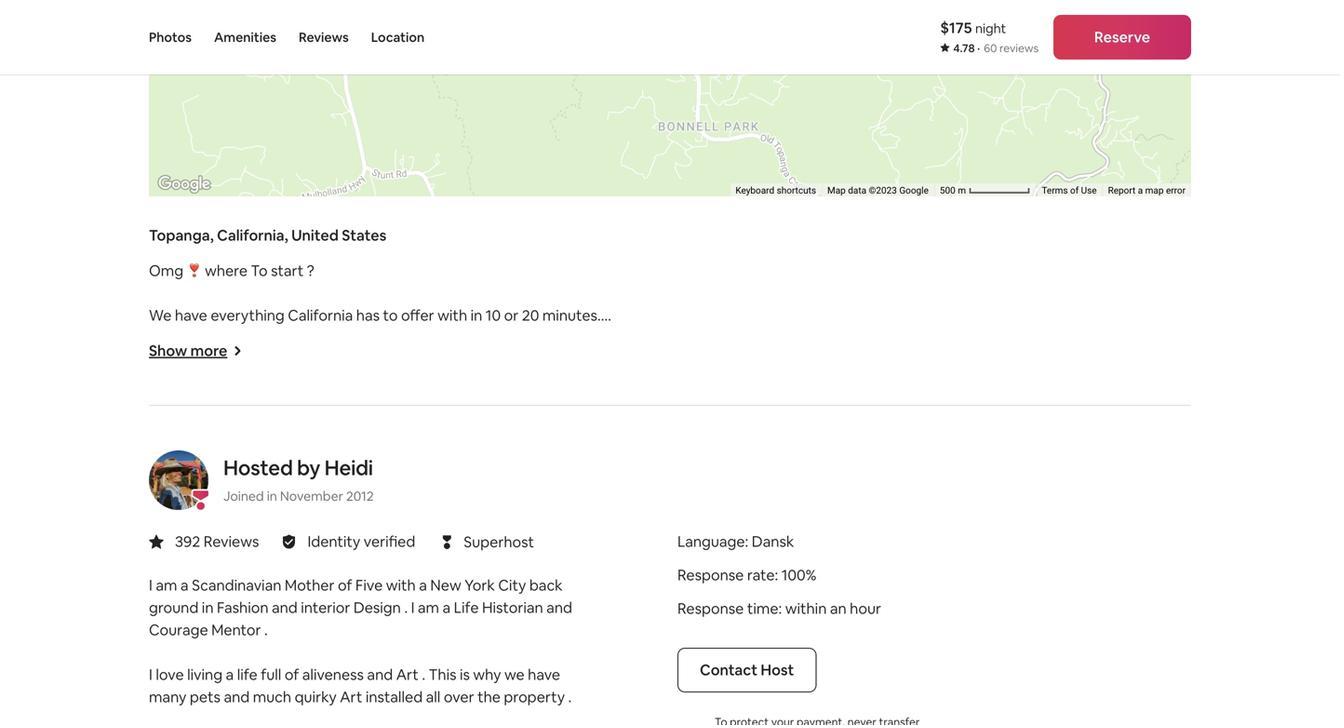 Task type: locate. For each thing, give the bounding box(es) containing it.
1 vertical spatial art
[[340, 687, 362, 706]]

of up the interior
[[338, 576, 352, 595]]

five star table service . eat healthy on the go cafes dance all night . open air shakespeare theater. epic playgrounds for all ages .
[[149, 440, 355, 548]]

life
[[454, 598, 479, 617]]

all down healthy
[[196, 484, 211, 503]]

·
[[977, 41, 980, 55]]

ground
[[149, 598, 199, 617]]

and up parks
[[367, 665, 393, 684]]

full
[[261, 665, 281, 684]]

2 horizontal spatial in
[[471, 306, 482, 325]]

night down on
[[214, 484, 250, 503]]

i up views
[[149, 576, 153, 595]]

0 horizontal spatial night
[[214, 484, 250, 503]]

cafes
[[297, 462, 333, 481]]

topanga,
[[149, 226, 214, 245]]

0 vertical spatial with
[[438, 306, 467, 325]]

: left 100%
[[775, 565, 778, 584]]

aliveness
[[302, 665, 364, 684]]

all right for
[[292, 529, 307, 548]]

1 horizontal spatial with
[[438, 306, 467, 325]]

1 response from the top
[[678, 565, 744, 584]]

i love living a life full of aliveness and art . this is why we have many pets and much quirky art installed all over the property .
[[149, 665, 572, 706]]

healthy
[[174, 462, 225, 481]]

living
[[187, 665, 223, 684]]

0 horizontal spatial five
[[149, 440, 176, 459]]

1 vertical spatial of
[[338, 576, 352, 595]]

i left love
[[149, 665, 153, 684]]

1 horizontal spatial five
[[356, 576, 383, 595]]

0 horizontal spatial of
[[285, 665, 299, 684]]

dance
[[149, 484, 193, 503]]

with up design
[[386, 576, 416, 595]]

1 horizontal spatial night
[[975, 20, 1006, 37]]

map data ©2023 google
[[828, 185, 929, 196]]

2 horizontal spatial all
[[426, 687, 441, 706]]

inspiration
[[228, 350, 299, 369]]

contact host link
[[678, 648, 817, 692]]

of
[[1070, 185, 1079, 196], [338, 576, 352, 595], [285, 665, 299, 684]]

0 horizontal spatial am
[[156, 576, 177, 595]]

in inside i am a scandinavian mother of five with a new york city back ground in fashion and interior design . i am a life historian and courage mentor .
[[202, 598, 214, 617]]

five up eat
[[149, 440, 176, 459]]

. left "this"
[[422, 665, 425, 684]]

1 horizontal spatial reviews
[[299, 29, 349, 46]]

. up the cafes
[[300, 440, 303, 459]]

m
[[958, 185, 966, 196]]

. down california
[[294, 328, 298, 347]]

the inside i love living a life full of aliveness and art . this is why we have many pets and much quirky art installed all over the property .
[[478, 687, 501, 706]]

show
[[149, 341, 187, 360]]

playgrounds
[[181, 529, 266, 548]]

1 horizontal spatial art
[[396, 665, 419, 684]]

open
[[149, 507, 187, 526]]

1 horizontal spatial have
[[528, 665, 560, 684]]

reviews button
[[299, 0, 349, 74]]

amenities
[[214, 29, 276, 46]]

reviews down "shakespeare"
[[204, 532, 259, 551]]

topanga, california, united states
[[149, 226, 387, 245]]

data
[[848, 185, 867, 196]]

response for response rate
[[678, 565, 744, 584]]

google image
[[154, 172, 215, 196]]

and
[[258, 395, 283, 414], [454, 395, 480, 414], [272, 598, 298, 617], [547, 598, 572, 617], [367, 665, 393, 684], [224, 687, 250, 706]]

have
[[175, 306, 207, 325], [528, 665, 560, 684]]

0 vertical spatial :
[[745, 532, 749, 551]]

of inside i love living a life full of aliveness and art . this is why we have many pets and much quirky art installed all over the property .
[[285, 665, 299, 684]]

2 vertical spatial in
[[202, 598, 214, 617]]

design
[[354, 598, 401, 617]]

0 vertical spatial night
[[975, 20, 1006, 37]]

response for response time
[[678, 599, 744, 618]]

amusement
[[285, 685, 367, 705]]

eat
[[149, 462, 171, 481]]

the right on
[[249, 462, 272, 481]]

2 response from the top
[[678, 599, 744, 618]]

2 horizontal spatial of
[[1070, 185, 1079, 196]]

1 horizontal spatial views
[[235, 596, 273, 615]]

have up glamorous on the left top of the page
[[175, 306, 207, 325]]

with for a
[[386, 576, 416, 595]]

rate
[[747, 565, 775, 584]]

1 horizontal spatial the
[[478, 687, 501, 706]]

0 vertical spatial am
[[156, 576, 177, 595]]

contact host
[[700, 660, 794, 679]]

i for ground
[[149, 576, 153, 595]]

of right full
[[285, 665, 299, 684]]

2 views from the left
[[235, 596, 273, 615]]

1 horizontal spatial am
[[418, 598, 439, 617]]

views
[[193, 596, 231, 615], [235, 596, 273, 615]]

keyboard shortcuts
[[736, 185, 816, 196]]

location button
[[371, 0, 425, 74]]

in left "10"
[[471, 306, 482, 325]]

392
[[175, 532, 200, 551]]

and right clothing at the left bottom of page
[[454, 395, 480, 414]]

five up design
[[356, 576, 383, 595]]

for
[[269, 529, 289, 548]]

all down "this"
[[426, 687, 441, 706]]

reviews left the location
[[299, 29, 349, 46]]

󰀃
[[443, 530, 452, 553]]

0 horizontal spatial reviews
[[204, 532, 259, 551]]

0 vertical spatial i
[[149, 576, 153, 595]]

1 vertical spatial the
[[478, 687, 501, 706]]

1 horizontal spatial in
[[267, 488, 277, 504]]

i inside i love living a life full of aliveness and art . this is why we have many pets and much quirky art installed all over the property .
[[149, 665, 153, 684]]

: left dansk
[[745, 532, 749, 551]]

heidi is a superhost. learn more about heidi. image
[[149, 450, 209, 510], [149, 450, 209, 510]]

0 vertical spatial all
[[196, 484, 211, 503]]

all inside i love living a life full of aliveness and art . this is why we have many pets and much quirky art installed all over the property .
[[426, 687, 441, 706]]

shortcuts
[[777, 185, 816, 196]]

have up property
[[528, 665, 560, 684]]

quirky
[[295, 687, 337, 706]]

1 horizontal spatial of
[[338, 576, 352, 595]]

2 vertical spatial of
[[285, 665, 299, 684]]

i right design
[[411, 598, 415, 617]]

with right 'offer'
[[438, 306, 467, 325]]

time
[[747, 599, 779, 618]]

with
[[438, 306, 467, 325], [386, 576, 416, 595]]

in up "shakespeare"
[[267, 488, 277, 504]]

.
[[294, 328, 298, 347], [302, 350, 306, 369], [300, 440, 303, 459], [253, 484, 256, 503], [346, 529, 349, 548], [276, 596, 280, 615], [404, 598, 408, 617], [264, 620, 268, 639], [422, 665, 425, 684], [411, 685, 415, 705], [568, 687, 572, 706]]

0 horizontal spatial in
[[202, 598, 214, 617]]

property
[[504, 687, 565, 706]]

night
[[975, 20, 1006, 37], [214, 484, 250, 503]]

night up the 60
[[975, 20, 1006, 37]]

2 vertical spatial i
[[149, 665, 153, 684]]

0 horizontal spatial with
[[386, 576, 416, 595]]

of inside i am a scandinavian mother of five with a new york city back ground in fashion and interior design . i am a life historian and courage mentor .
[[338, 576, 352, 595]]

back
[[530, 576, 563, 595]]

2 vertical spatial :
[[779, 599, 782, 618]]

to
[[383, 306, 398, 325]]

keyboard shortcuts button
[[736, 184, 816, 197]]

0 horizontal spatial views
[[193, 596, 231, 615]]

on
[[228, 462, 246, 481]]

epic
[[149, 529, 178, 548]]

keyboard
[[736, 185, 775, 196]]

pets
[[190, 687, 221, 706]]

has
[[356, 306, 380, 325]]

show more
[[149, 341, 227, 360]]

views
[[149, 596, 190, 615]]

ages
[[310, 529, 343, 548]]

0 horizontal spatial the
[[249, 462, 272, 481]]

1 vertical spatial all
[[292, 529, 307, 548]]

response down language
[[678, 565, 744, 584]]

scandinavian
[[192, 576, 281, 595]]

glamorous
[[149, 328, 224, 347]]

five
[[149, 440, 176, 459], [356, 576, 383, 595]]

am down new
[[418, 598, 439, 617]]

identity verified
[[308, 532, 415, 551]]

hour
[[850, 599, 881, 618]]

we
[[149, 306, 172, 325]]

: for rate
[[775, 565, 778, 584]]

1 vertical spatial i
[[411, 598, 415, 617]]

november
[[280, 488, 343, 504]]

the down why
[[478, 687, 501, 706]]

art down "aliveness"
[[340, 687, 362, 706]]

of left use
[[1070, 185, 1079, 196]]

1 vertical spatial night
[[214, 484, 250, 503]]

five inside i am a scandinavian mother of five with a new york city back ground in fashion and interior design . i am a life historian and courage mentor .
[[356, 576, 383, 595]]

1 vertical spatial five
[[356, 576, 383, 595]]

1 vertical spatial in
[[267, 488, 277, 504]]

shopping
[[227, 328, 291, 347]]

1 vertical spatial :
[[775, 565, 778, 584]]

vintage
[[203, 395, 254, 414]]

york
[[465, 576, 495, 595]]

: left "within"
[[779, 599, 782, 618]]

2 vertical spatial all
[[426, 687, 441, 706]]

adventures
[[195, 685, 272, 705]]

:
[[745, 532, 749, 551], [775, 565, 778, 584], [779, 599, 782, 618]]

a
[[1138, 185, 1143, 196], [181, 576, 189, 595], [419, 576, 427, 595], [443, 598, 451, 617], [226, 665, 234, 684]]

. right design
[[404, 598, 408, 617]]

1 vertical spatial with
[[386, 576, 416, 595]]

0 vertical spatial response
[[678, 565, 744, 584]]

is
[[460, 665, 470, 684]]

the
[[249, 462, 272, 481], [478, 687, 501, 706]]

with for in
[[438, 306, 467, 325]]

0 vertical spatial five
[[149, 440, 176, 459]]

0 horizontal spatial have
[[175, 306, 207, 325]]

0 horizontal spatial art
[[340, 687, 362, 706]]

1 vertical spatial have
[[528, 665, 560, 684]]

in right ground
[[202, 598, 214, 617]]

1 vertical spatial am
[[418, 598, 439, 617]]

response down response rate : 100%
[[678, 599, 744, 618]]

language : dansk
[[678, 532, 794, 551]]

am up views
[[156, 576, 177, 595]]

with inside i am a scandinavian mother of five with a new york city back ground in fashion and interior design . i am a life historian and courage mentor .
[[386, 576, 416, 595]]

0 vertical spatial the
[[249, 462, 272, 481]]

1 vertical spatial response
[[678, 599, 744, 618]]

art up 'installed'
[[396, 665, 419, 684]]



Task type: describe. For each thing, give the bounding box(es) containing it.
0 vertical spatial reviews
[[299, 29, 349, 46]]

love
[[156, 665, 184, 684]]

and down back
[[547, 598, 572, 617]]

0 vertical spatial have
[[175, 306, 207, 325]]

hosted by heidi joined in november 2012
[[223, 455, 374, 504]]

amenities button
[[214, 0, 276, 74]]

minutes.
[[543, 306, 601, 325]]

$175 night
[[941, 18, 1006, 37]]

table
[[209, 440, 244, 459]]

terms
[[1042, 185, 1068, 196]]

in inside hosted by heidi joined in november 2012
[[267, 488, 277, 504]]

1 vertical spatial reviews
[[204, 532, 259, 551]]

392 reviews
[[175, 532, 259, 551]]

many
[[149, 687, 187, 706]]

verified
[[364, 532, 415, 551]]

flowing
[[341, 395, 392, 414]]

1 views from the left
[[193, 596, 231, 615]]

over
[[444, 687, 474, 706]]

©2023
[[869, 185, 897, 196]]

20
[[522, 306, 539, 325]]

mentor
[[211, 620, 261, 639]]

omg
[[149, 261, 183, 280]]

joined
[[223, 488, 264, 504]]

i for why
[[149, 665, 153, 684]]

conversations.
[[483, 395, 582, 414]]

within
[[785, 599, 827, 618]]

why
[[473, 665, 501, 684]]

mother
[[285, 576, 335, 595]]

night inside five star table service . eat healthy on the go cafes dance all night . open air shakespeare theater. epic playgrounds for all ages .
[[214, 484, 250, 503]]

/
[[276, 685, 282, 705]]

and down mother
[[272, 598, 298, 617]]

. right inspiration
[[302, 350, 306, 369]]

by
[[297, 455, 320, 481]]

0 vertical spatial of
[[1070, 185, 1079, 196]]

an
[[830, 599, 847, 618]]

omg ❣️ where to start ?
[[149, 261, 314, 280]]

we have everything  california has to offer with in 10 or 20 minutes.
[[149, 306, 601, 325]]

night inside $175 night
[[975, 20, 1006, 37]]

offer
[[401, 306, 434, 325]]

0 vertical spatial in
[[471, 306, 482, 325]]

this
[[429, 665, 457, 684]]

city
[[498, 576, 526, 595]]

0 vertical spatial art
[[396, 665, 419, 684]]

and right vintage in the left of the page
[[258, 395, 283, 414]]

to
[[251, 261, 268, 280]]

terms of use link
[[1042, 185, 1097, 196]]

contact
[[700, 660, 758, 679]]

i am a scandinavian mother of five with a new york city back ground in fashion and interior design . i am a life historian and courage mentor .
[[149, 576, 572, 639]]

hosted
[[223, 455, 293, 481]]

intellectual
[[149, 350, 224, 369]]

60
[[984, 41, 997, 55]]

service
[[247, 440, 296, 459]]

. right the ages
[[346, 529, 349, 548]]

4.78
[[954, 41, 975, 55]]

?
[[307, 261, 314, 280]]

google map
showing 1 point of interest. region
[[0, 0, 1340, 336]]

family adventures / amusement parks .
[[149, 685, 415, 705]]

states
[[342, 226, 387, 245]]

language
[[678, 532, 745, 551]]

. up "shakespeare"
[[253, 484, 256, 503]]

. right mentor
[[264, 620, 268, 639]]

response time : within an hour
[[678, 599, 881, 618]]

go
[[275, 462, 293, 481]]

the inside five star table service . eat healthy on the go cafes dance all night . open air shakespeare theater. epic playgrounds for all ages .
[[249, 462, 272, 481]]

have inside i love living a life full of aliveness and art . this is why we have many pets and much quirky art installed all over the property .
[[528, 665, 560, 684]]

0 horizontal spatial all
[[196, 484, 211, 503]]

100%
[[782, 565, 817, 584]]

courage
[[149, 620, 208, 639]]

air
[[190, 507, 207, 526]]

❣️
[[187, 261, 202, 280]]

2012
[[346, 488, 374, 504]]

california
[[288, 306, 353, 325]]

life
[[237, 665, 258, 684]]

reviews
[[1000, 41, 1039, 55]]

heidi
[[325, 455, 373, 481]]

theater.
[[301, 507, 355, 526]]

photos button
[[149, 0, 192, 74]]

five inside five star table service . eat healthy on the go cafes dance all night . open air shakespeare theater. epic playgrounds for all ages .
[[149, 440, 176, 459]]

4.78 · 60 reviews
[[954, 41, 1039, 55]]

a inside i love living a life full of aliveness and art . this is why we have many pets and much quirky art installed all over the property .
[[226, 665, 234, 684]]

. right fashion
[[276, 596, 280, 615]]

hippie
[[149, 395, 193, 414]]

installed
[[366, 687, 423, 706]]

organic
[[287, 395, 338, 414]]

star
[[179, 440, 206, 459]]

more
[[190, 341, 227, 360]]

or
[[504, 306, 519, 325]]

500 m button
[[934, 183, 1036, 197]]

we
[[504, 665, 525, 684]]

and down life
[[224, 687, 250, 706]]

1 horizontal spatial all
[[292, 529, 307, 548]]

location
[[371, 29, 425, 46]]

report a map error link
[[1108, 185, 1186, 196]]

: for time
[[779, 599, 782, 618]]

parks
[[370, 685, 408, 705]]

family
[[149, 685, 192, 705]]

map
[[1146, 185, 1164, 196]]

photos
[[149, 29, 192, 46]]

. right parks
[[411, 685, 415, 705]]

$175
[[941, 18, 972, 37]]

reserve button
[[1054, 15, 1191, 60]]

superhost
[[464, 532, 534, 551]]

error
[[1166, 185, 1186, 196]]

map
[[828, 185, 846, 196]]

google
[[899, 185, 929, 196]]

reserve
[[1095, 27, 1151, 47]]

shakespeare
[[211, 507, 298, 526]]

. right property
[[568, 687, 572, 706]]



Task type: vqa. For each thing, say whether or not it's contained in the screenshot.
left have
yes



